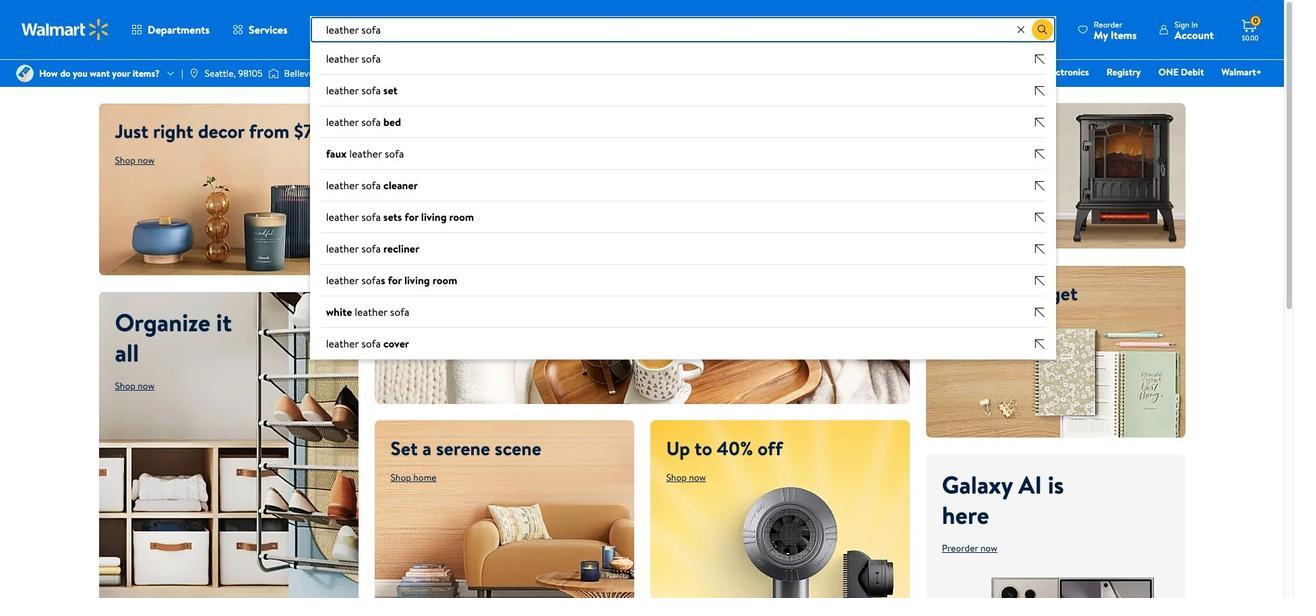 Task type: vqa. For each thing, say whether or not it's contained in the screenshot.
Clear search field text image
yes



Task type: locate. For each thing, give the bounding box(es) containing it.
Search search field
[[310, 16, 1056, 43]]

update query to white leather sofa image
[[1034, 307, 1045, 318]]

 image
[[16, 65, 34, 82], [268, 67, 279, 80], [189, 68, 199, 79]]

update query to leather sofas for living room image
[[1034, 276, 1045, 286]]

group
[[310, 43, 1056, 360]]

0 horizontal spatial  image
[[16, 65, 34, 82]]

update query to leather sofa set image
[[1034, 85, 1045, 96]]

update query to leather sofa cover image
[[1034, 339, 1045, 350]]

1 horizontal spatial  image
[[189, 68, 199, 79]]

update query to leather sofa image
[[1034, 54, 1045, 65]]

search icon image
[[1037, 24, 1048, 35]]

update query to faux leather sofa image
[[1034, 149, 1045, 160]]

update query to leather sofa cleaner image
[[1034, 180, 1045, 191]]



Task type: describe. For each thing, give the bounding box(es) containing it.
update query to leather sofa recliner image
[[1034, 244, 1045, 255]]

Walmart Site-Wide search field
[[310, 16, 1056, 360]]

walmart image
[[22, 19, 109, 40]]

update query to leather sofa sets for living room image
[[1034, 212, 1045, 223]]

clear search field text image
[[1016, 24, 1026, 35]]

update query to leather sofa bed image
[[1034, 117, 1045, 128]]

2 horizontal spatial  image
[[268, 67, 279, 80]]



